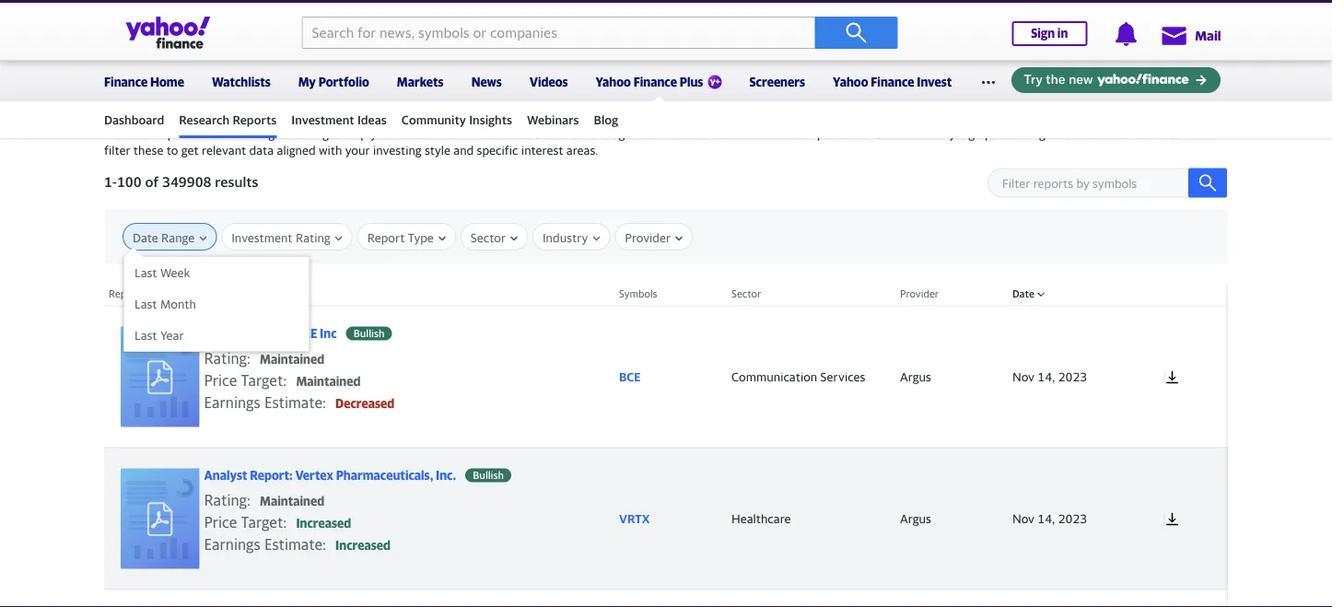 Task type: describe. For each thing, give the bounding box(es) containing it.
provider element for rating : maintained price target: increased earnings estimate: increased
[[891, 448, 1003, 589]]

last week button
[[124, 257, 309, 288]]

sign in link
[[1012, 21, 1087, 46]]

screeners link
[[749, 63, 805, 98]]

with
[[319, 143, 342, 158]]

research reports inside navigation
[[179, 112, 277, 127]]

name
[[143, 288, 170, 300]]

reports inside research reports link
[[233, 112, 277, 127]]

provider button
[[625, 224, 683, 252]]

premium yahoo finance logo image
[[708, 75, 722, 89]]

notifications image
[[1114, 22, 1138, 46]]

of
[[145, 173, 159, 190]]

try the new yahoo finance image
[[1012, 67, 1221, 93]]

1-100 of 349908 results
[[104, 173, 258, 190]]

rating
[[296, 230, 330, 245]]

date range
[[133, 230, 195, 245]]

investment ideas
[[291, 112, 387, 127]]

rating for rating : maintained price target: maintained earnings estimate: decreased
[[204, 349, 247, 367]]

news
[[471, 75, 502, 89]]

: for rating : maintained price target: increased earnings estimate: increased
[[247, 491, 251, 509]]

1 finance from the left
[[104, 75, 148, 89]]

services
[[820, 369, 865, 384]]

yahoo finance invest link
[[833, 63, 952, 98]]

rating for rating : maintained price target: increased earnings estimate: increased
[[204, 491, 247, 509]]

better
[[426, 127, 460, 141]]

investment ideas link
[[291, 104, 387, 135]]

sign
[[1031, 26, 1055, 41]]

research reports link
[[179, 104, 277, 135]]

reports
[[157, 127, 197, 141]]

s&p 500
[[104, 15, 151, 29]]

decreased
[[335, 396, 395, 411]]

identify
[[914, 127, 956, 141]]

analyst report: bce inc
[[204, 326, 337, 341]]

investing
[[373, 143, 422, 158]]

Search for news, symbols or companies text field
[[302, 17, 815, 49]]

1 horizontal spatial investment
[[463, 127, 524, 141]]

last month
[[135, 297, 196, 311]]

home
[[150, 75, 184, 89]]

my portfolio
[[298, 75, 369, 89]]

investment rating button
[[231, 224, 342, 252]]

provider
[[900, 288, 939, 300]]

nov for rating : maintained price target: increased earnings estimate: increased
[[1012, 511, 1035, 525]]

get
[[181, 143, 199, 158]]

markets link
[[397, 63, 444, 98]]

maintained for rating : maintained price target: maintained earnings estimate: decreased
[[260, 352, 324, 366]]

report
[[109, 288, 140, 300]]

argus inside the research reports from morningstar & argus help you make better investment decisions. leverage these to understand future stock performance and identify high performing investment ideas. you can also filter these to get relevant data aligned with your investing style and specific interest areas.
[[310, 127, 341, 141]]

insights
[[469, 112, 512, 127]]

date for date range
[[133, 230, 158, 245]]

rating : maintained price target: increased earnings estimate: increased
[[204, 491, 391, 553]]

1 horizontal spatial to
[[667, 127, 679, 141]]

areas.
[[566, 143, 598, 158]]

target: for rating : maintained price target: maintained earnings estimate: decreased
[[241, 372, 287, 389]]

can
[[1170, 127, 1189, 141]]

sector
[[471, 230, 506, 245]]

0 horizontal spatial to
[[167, 143, 178, 158]]

research reports from morningstar & argus help you make better investment decisions. leverage these to understand future stock performance and identify high performing investment ideas. you can also filter these to get relevant data aligned with your investing style and specific interest areas.
[[104, 127, 1214, 158]]

also
[[1192, 127, 1214, 141]]

oil
[[863, 15, 878, 29]]

ideas.
[[1113, 127, 1144, 141]]

results
[[215, 173, 258, 190]]

industry button
[[543, 224, 600, 252]]

my portfolio link
[[298, 63, 369, 98]]

1 vertical spatial increased
[[335, 538, 391, 553]]

analyst for rating : maintained price target: increased earnings estimate: increased
[[204, 468, 247, 483]]

dashboard
[[104, 112, 164, 127]]

gold
[[1008, 15, 1033, 29]]

previous image
[[1182, 26, 1210, 53]]

communication
[[731, 369, 817, 384]]

specific
[[477, 143, 518, 158]]

decisions.
[[527, 127, 580, 141]]

dow 30 link
[[285, 15, 327, 29]]

sector element
[[722, 589, 891, 607]]

analyst for rating : maintained price target: maintained earnings estimate: decreased
[[204, 326, 247, 341]]

performance
[[817, 127, 887, 141]]

report type button
[[367, 224, 446, 252]]

last for last year
[[135, 328, 157, 342]]

communication services
[[731, 369, 865, 384]]

my
[[298, 75, 316, 89]]

bce link
[[619, 369, 713, 384]]

bullish for rating : maintained price target: maintained earnings estimate: decreased
[[353, 327, 385, 339]]

provider
[[625, 230, 671, 245]]

research inside the research reports from morningstar & argus help you make better investment decisions. leverage these to understand future stock performance and identify high performing investment ideas. you can also filter these to get relevant data aligned with your investing style and specific interest areas.
[[104, 127, 153, 141]]

&
[[299, 127, 307, 141]]

report type
[[367, 230, 434, 245]]

investment rating
[[231, 230, 330, 245]]

report name
[[109, 288, 170, 300]]

nov 14, 2023 for rating : maintained price target: increased earnings estimate: increased
[[1012, 511, 1087, 525]]

sector
[[731, 288, 761, 300]]

investment
[[291, 112, 354, 127]]

estimate: for rating : maintained price target: increased earnings estimate: increased
[[264, 536, 326, 553]]

0 vertical spatial and
[[890, 127, 911, 141]]

research reports down "home"
[[104, 97, 242, 117]]

1 horizontal spatial these
[[634, 127, 664, 141]]

your
[[345, 143, 370, 158]]

nasdaq
[[466, 15, 507, 29]]

crude oil
[[827, 15, 878, 29]]

bullish for rating : maintained price target: increased earnings estimate: increased
[[473, 469, 504, 481]]

aligned
[[277, 143, 316, 158]]

2023 for rating : maintained price target: maintained earnings estimate: decreased
[[1058, 369, 1087, 384]]

leverage
[[583, 127, 631, 141]]

1 vertical spatial maintained
[[296, 374, 361, 389]]

nov 14, 2023 for rating : maintained price target: maintained earnings estimate: decreased
[[1012, 369, 1087, 384]]

pharmaceuticals,
[[336, 468, 433, 483]]

morningstar
[[229, 127, 296, 141]]

community insights
[[402, 112, 512, 127]]

screeners
[[749, 75, 805, 89]]

2023 for rating : maintained price target: increased earnings estimate: increased
[[1058, 511, 1087, 525]]

vrtx link
[[619, 511, 713, 526]]

yahoo finance invest
[[833, 75, 952, 89]]

Filter reports by symbols text field
[[988, 168, 1218, 198]]

dow 30
[[285, 15, 327, 29]]

week
[[160, 265, 190, 280]]

analyst report: vertex pharmaceuticals, inc.
[[204, 468, 456, 483]]

russell 2000
[[646, 15, 717, 29]]

gold link
[[1008, 15, 1033, 29]]

report: for rating : maintained price target: maintained earnings estimate: decreased
[[250, 326, 293, 341]]

yahoo for yahoo finance plus
[[596, 75, 631, 89]]



Task type: locate. For each thing, give the bounding box(es) containing it.
0 horizontal spatial finance
[[104, 75, 148, 89]]

2 nov from the top
[[1012, 511, 1035, 525]]

2 report: from the top
[[250, 468, 293, 483]]

1 vertical spatial earnings
[[204, 536, 260, 553]]

0 horizontal spatial bullish
[[353, 327, 385, 339]]

1 price from the top
[[204, 372, 237, 389]]

future
[[748, 127, 782, 141]]

and left identify
[[890, 127, 911, 141]]

2 earnings from the top
[[204, 536, 260, 553]]

investment left ideas. at the right of the page
[[1049, 127, 1109, 141]]

3 provider element from the top
[[891, 589, 1003, 607]]

2 vertical spatial argus
[[900, 511, 931, 525]]

reports up morningstar
[[233, 112, 277, 127]]

1-
[[104, 173, 117, 190]]

estimate: left "decreased"
[[264, 394, 326, 411]]

bce left inc
[[295, 326, 317, 341]]

finance left invest
[[871, 75, 914, 89]]

investment down insights
[[463, 127, 524, 141]]

2 2023 from the top
[[1058, 511, 1087, 525]]

target: inside rating : maintained price target: maintained earnings estimate: decreased
[[241, 372, 287, 389]]

investment left rating
[[231, 230, 293, 245]]

navigation
[[0, 58, 1332, 138]]

research up from
[[179, 112, 230, 127]]

investment inside investment rating button
[[231, 230, 293, 245]]

increased down 'pharmaceuticals,'
[[335, 538, 391, 553]]

0 vertical spatial these
[[634, 127, 664, 141]]

year
[[160, 328, 184, 342]]

1 : from the top
[[247, 349, 251, 367]]

yahoo finance plus
[[596, 75, 703, 89]]

date
[[133, 230, 158, 245], [1012, 288, 1035, 300]]

community insights link
[[402, 104, 512, 135]]

2 finance from the left
[[634, 75, 677, 89]]

these
[[634, 127, 664, 141], [133, 143, 163, 158]]

1 vertical spatial bullish
[[473, 469, 504, 481]]

0 vertical spatial bullish
[[353, 327, 385, 339]]

500
[[129, 15, 151, 29]]

1 vertical spatial argus
[[900, 369, 931, 384]]

search image
[[1199, 174, 1217, 192]]

price right "analyst report: vertex pharmaceuticals, inc." 'image' on the bottom left
[[204, 513, 237, 531]]

bullish right inc
[[353, 327, 385, 339]]

1 vertical spatial and
[[453, 143, 474, 158]]

relevant
[[202, 143, 246, 158]]

1 vertical spatial rating
[[204, 491, 247, 509]]

0 vertical spatial maintained
[[260, 352, 324, 366]]

1 vertical spatial bce
[[619, 369, 641, 384]]

crude
[[827, 15, 860, 29]]

last inside the last week 'button'
[[135, 265, 157, 280]]

2 14, from the top
[[1038, 511, 1055, 525]]

in
[[1057, 26, 1068, 41]]

bce down symbols
[[619, 369, 641, 384]]

symbols
[[619, 288, 657, 300]]

1 horizontal spatial yahoo
[[833, 75, 868, 89]]

2 analyst from the top
[[204, 468, 247, 483]]

1 vertical spatial report:
[[250, 468, 293, 483]]

inc.
[[436, 468, 456, 483]]

yahoo down search image
[[833, 75, 868, 89]]

mail
[[1195, 28, 1221, 43]]

last up the report name
[[135, 265, 157, 280]]

last for last month
[[135, 297, 157, 311]]

data
[[249, 143, 274, 158]]

price inside rating : maintained price target: maintained earnings estimate: decreased
[[204, 372, 237, 389]]

target: for rating : maintained price target: increased earnings estimate: increased
[[241, 513, 287, 531]]

videos
[[530, 75, 568, 89]]

2 vertical spatial last
[[135, 328, 157, 342]]

0 vertical spatial 14,
[[1038, 369, 1055, 384]]

: down analyst report: bce inc
[[247, 349, 251, 367]]

last left "month"
[[135, 297, 157, 311]]

0 horizontal spatial and
[[453, 143, 474, 158]]

maintained down vertex
[[260, 494, 324, 508]]

finance home
[[104, 75, 184, 89]]

price
[[204, 372, 237, 389], [204, 513, 237, 531]]

bullish right inc.
[[473, 469, 504, 481]]

month
[[160, 297, 196, 311]]

last inside last year button
[[135, 328, 157, 342]]

date element
[[1003, 589, 1116, 607]]

webinars link
[[527, 104, 579, 135]]

maintained down analyst report: bce inc
[[260, 352, 324, 366]]

maintained up "decreased"
[[296, 374, 361, 389]]

date inside button
[[133, 230, 158, 245]]

dashboard link
[[104, 104, 164, 135]]

0 vertical spatial bce
[[295, 326, 317, 341]]

last week
[[135, 265, 190, 280]]

yahoo up blog link
[[596, 75, 631, 89]]

14,
[[1038, 369, 1055, 384], [1038, 511, 1055, 525]]

price down last year button at the left bottom of the page
[[204, 372, 237, 389]]

1 yahoo from the left
[[596, 75, 631, 89]]

argus for rating : maintained price target: increased earnings estimate: increased
[[900, 511, 931, 525]]

1 vertical spatial estimate:
[[264, 536, 326, 553]]

1 report: from the top
[[250, 326, 293, 341]]

estimate: inside rating : maintained price target: maintained earnings estimate: decreased
[[264, 394, 326, 411]]

1 vertical spatial analyst
[[204, 468, 247, 483]]

2023
[[1058, 369, 1087, 384], [1058, 511, 1087, 525]]

0 vertical spatial last
[[135, 265, 157, 280]]

these right blog link
[[634, 127, 664, 141]]

analyst right "analyst report: vertex pharmaceuticals, inc." 'image' on the bottom left
[[204, 468, 247, 483]]

0 vertical spatial argus
[[310, 127, 341, 141]]

0 vertical spatial report:
[[250, 326, 293, 341]]

analyst down the last month button
[[204, 326, 247, 341]]

1 vertical spatial price
[[204, 513, 237, 531]]

1 horizontal spatial finance
[[634, 75, 677, 89]]

1 rating from the top
[[204, 349, 247, 367]]

finance for yahoo finance invest
[[871, 75, 914, 89]]

1 vertical spatial date
[[1012, 288, 1035, 300]]

russell
[[646, 15, 685, 29]]

1 horizontal spatial date
[[1012, 288, 1035, 300]]

2 vertical spatial maintained
[[260, 494, 324, 508]]

research down finance home
[[104, 97, 176, 117]]

bullish
[[353, 327, 385, 339], [473, 469, 504, 481]]

14, for rating : maintained price target: maintained earnings estimate: decreased
[[1038, 369, 1055, 384]]

0 vertical spatial estimate:
[[264, 394, 326, 411]]

earnings inside rating : maintained price target: maintained earnings estimate: decreased
[[204, 394, 260, 411]]

yahoo
[[596, 75, 631, 89], [833, 75, 868, 89]]

2 target: from the top
[[241, 513, 287, 531]]

30
[[312, 15, 327, 29]]

earnings for rating : maintained price target: maintained earnings estimate: decreased
[[204, 394, 260, 411]]

analyst
[[204, 326, 247, 341], [204, 468, 247, 483]]

you
[[1147, 127, 1167, 141]]

crude oil link
[[827, 15, 878, 29]]

1 vertical spatial 14,
[[1038, 511, 1055, 525]]

0 vertical spatial 2023
[[1058, 369, 1087, 384]]

1 vertical spatial 2023
[[1058, 511, 1087, 525]]

last month button
[[124, 288, 309, 320]]

0 vertical spatial rating
[[204, 349, 247, 367]]

analyst report: vertex pharmaceuticals, inc. image
[[120, 468, 200, 569]]

1 vertical spatial last
[[135, 297, 157, 311]]

blog
[[594, 112, 618, 127]]

target: down analyst report: bce inc
[[241, 372, 287, 389]]

style
[[425, 143, 450, 158]]

inc
[[320, 326, 337, 341]]

finance left the plus
[[634, 75, 677, 89]]

next image
[[1204, 26, 1232, 53]]

1 target: from the top
[[241, 372, 287, 389]]

2 estimate: from the top
[[264, 536, 326, 553]]

rating inside rating : maintained price target: maintained earnings estimate: decreased
[[204, 349, 247, 367]]

argus for rating : maintained price target: maintained earnings estimate: decreased
[[900, 369, 931, 384]]

1 vertical spatial to
[[167, 143, 178, 158]]

1 horizontal spatial bullish
[[473, 469, 504, 481]]

nasdaq link
[[466, 15, 507, 29]]

earnings inside rating : maintained price target: increased earnings estimate: increased
[[204, 536, 260, 553]]

1 2023 from the top
[[1058, 369, 1087, 384]]

0 horizontal spatial investment
[[231, 230, 293, 245]]

1 earnings from the top
[[204, 394, 260, 411]]

1 14, from the top
[[1038, 369, 1055, 384]]

industry
[[543, 230, 588, 245]]

price for rating : maintained price target: maintained earnings estimate: decreased
[[204, 372, 237, 389]]

yahoo for yahoo finance invest
[[833, 75, 868, 89]]

portfolio
[[318, 75, 369, 89]]

provider element for rating : maintained price target: maintained earnings estimate: decreased
[[891, 306, 1003, 448]]

analyst report: bce inc image
[[120, 326, 200, 427]]

1 horizontal spatial bce
[[619, 369, 641, 384]]

1 nov from the top
[[1012, 369, 1035, 384]]

last inside the last month button
[[135, 297, 157, 311]]

1 estimate: from the top
[[264, 394, 326, 411]]

rating down analyst report: bce inc
[[204, 349, 247, 367]]

markets
[[397, 75, 444, 89]]

1 vertical spatial :
[[247, 491, 251, 509]]

search image
[[845, 22, 867, 44]]

: inside rating : maintained price target: maintained earnings estimate: decreased
[[247, 349, 251, 367]]

vertex
[[295, 468, 333, 483]]

symbols element
[[610, 589, 722, 607]]

bce
[[295, 326, 317, 341], [619, 369, 641, 384]]

: inside rating : maintained price target: increased earnings estimate: increased
[[247, 491, 251, 509]]

0 vertical spatial earnings
[[204, 394, 260, 411]]

0 vertical spatial nov 14, 2023
[[1012, 369, 1087, 384]]

target: down analyst report: vertex pharmaceuticals, inc.
[[241, 513, 287, 531]]

reports up from
[[179, 97, 242, 117]]

2 price from the top
[[204, 513, 237, 531]]

1 last from the top
[[135, 265, 157, 280]]

1 vertical spatial nov 14, 2023
[[1012, 511, 1087, 525]]

nov for rating : maintained price target: maintained earnings estimate: decreased
[[1012, 369, 1035, 384]]

report: left vertex
[[250, 468, 293, 483]]

0 vertical spatial analyst
[[204, 326, 247, 341]]

target: inside rating : maintained price target: increased earnings estimate: increased
[[241, 513, 287, 531]]

0 vertical spatial :
[[247, 349, 251, 367]]

last year
[[135, 328, 184, 342]]

2 provider element from the top
[[891, 448, 1003, 589]]

to down reports
[[167, 143, 178, 158]]

dow
[[285, 15, 309, 29]]

vrtx
[[619, 511, 650, 526]]

these right filter
[[133, 143, 163, 158]]

report: up rating : maintained price target: maintained earnings estimate: decreased
[[250, 326, 293, 341]]

14, for rating : maintained price target: increased earnings estimate: increased
[[1038, 511, 1055, 525]]

yahoo finance plus link
[[596, 63, 722, 101]]

earnings right "analyst report: vertex pharmaceuticals, inc." 'image' on the bottom left
[[204, 536, 260, 553]]

argus
[[310, 127, 341, 141], [900, 369, 931, 384], [900, 511, 931, 525]]

nov 14, 2023
[[1012, 369, 1087, 384], [1012, 511, 1087, 525]]

0 horizontal spatial yahoo
[[596, 75, 631, 89]]

: down analyst report: vertex pharmaceuticals, inc.
[[247, 491, 251, 509]]

0 vertical spatial increased
[[296, 516, 351, 530]]

1 nov 14, 2023 from the top
[[1012, 369, 1087, 384]]

: for rating : maintained price target: maintained earnings estimate: decreased
[[247, 349, 251, 367]]

and right style
[[453, 143, 474, 158]]

ideas
[[357, 112, 387, 127]]

sign in
[[1031, 26, 1068, 41]]

maintained inside rating : maintained price target: increased earnings estimate: increased
[[260, 494, 324, 508]]

stock
[[785, 127, 814, 141]]

2 yahoo from the left
[[833, 75, 868, 89]]

finance for yahoo finance plus
[[634, 75, 677, 89]]

research inside navigation
[[179, 112, 230, 127]]

news link
[[471, 63, 502, 98]]

2 : from the top
[[247, 491, 251, 509]]

0 vertical spatial date
[[133, 230, 158, 245]]

3 last from the top
[[135, 328, 157, 342]]

price for rating : maintained price target: increased earnings estimate: increased
[[204, 513, 237, 531]]

2000
[[687, 15, 717, 29]]

date for date
[[1012, 288, 1035, 300]]

rating inside rating : maintained price target: increased earnings estimate: increased
[[204, 491, 247, 509]]

last for last week
[[135, 265, 157, 280]]

research
[[104, 97, 176, 117], [179, 112, 230, 127], [104, 127, 153, 141]]

2 last from the top
[[135, 297, 157, 311]]

nov
[[1012, 369, 1035, 384], [1012, 511, 1035, 525]]

0 horizontal spatial bce
[[295, 326, 317, 341]]

filter
[[104, 143, 130, 158]]

2 nov 14, 2023 from the top
[[1012, 511, 1087, 525]]

maintained for rating : maintained price target: increased earnings estimate: increased
[[260, 494, 324, 508]]

estimate: for rating : maintained price target: maintained earnings estimate: decreased
[[264, 394, 326, 411]]

price inside rating : maintained price target: increased earnings estimate: increased
[[204, 513, 237, 531]]

increased down analyst report: vertex pharmaceuticals, inc.
[[296, 516, 351, 530]]

investment
[[463, 127, 524, 141], [1049, 127, 1109, 141], [231, 230, 293, 245]]

estimate: inside rating : maintained price target: increased earnings estimate: increased
[[264, 536, 326, 553]]

0 horizontal spatial these
[[133, 143, 163, 158]]

1 provider element from the top
[[891, 306, 1003, 448]]

rating right "analyst report: vertex pharmaceuticals, inc." 'image' on the bottom left
[[204, 491, 247, 509]]

finance up dashboard at the top
[[104, 75, 148, 89]]

2 horizontal spatial investment
[[1049, 127, 1109, 141]]

3 finance from the left
[[871, 75, 914, 89]]

earnings down last year button at the left bottom of the page
[[204, 394, 260, 411]]

provider element
[[891, 306, 1003, 448], [891, 448, 1003, 589], [891, 589, 1003, 607]]

last left year
[[135, 328, 157, 342]]

0 vertical spatial price
[[204, 372, 237, 389]]

1 horizontal spatial and
[[890, 127, 911, 141]]

plus
[[680, 75, 703, 89]]

1 analyst from the top
[[204, 326, 247, 341]]

research down dashboard at the top
[[104, 127, 153, 141]]

100
[[117, 173, 142, 190]]

1 vertical spatial these
[[133, 143, 163, 158]]

1 vertical spatial target:
[[241, 513, 287, 531]]

2 rating from the top
[[204, 491, 247, 509]]

2 horizontal spatial finance
[[871, 75, 914, 89]]

0 vertical spatial nov
[[1012, 369, 1035, 384]]

estimate: down vertex
[[264, 536, 326, 553]]

performing
[[985, 127, 1046, 141]]

earnings for rating : maintained price target: increased earnings estimate: increased
[[204, 536, 260, 553]]

0 vertical spatial to
[[667, 127, 679, 141]]

0 vertical spatial target:
[[241, 372, 287, 389]]

0 horizontal spatial date
[[133, 230, 158, 245]]

to left understand
[[667, 127, 679, 141]]

1 vertical spatial nov
[[1012, 511, 1035, 525]]

increased
[[296, 516, 351, 530], [335, 538, 391, 553]]

report: for rating : maintained price target: increased earnings estimate: increased
[[250, 468, 293, 483]]

research reports up from
[[179, 112, 277, 127]]

date range button
[[133, 224, 207, 252]]

s&p 500 link
[[104, 15, 151, 29]]

russell 2000 link
[[646, 15, 717, 29]]

navigation containing finance home
[[0, 58, 1332, 138]]



Task type: vqa. For each thing, say whether or not it's contained in the screenshot.
Have
no



